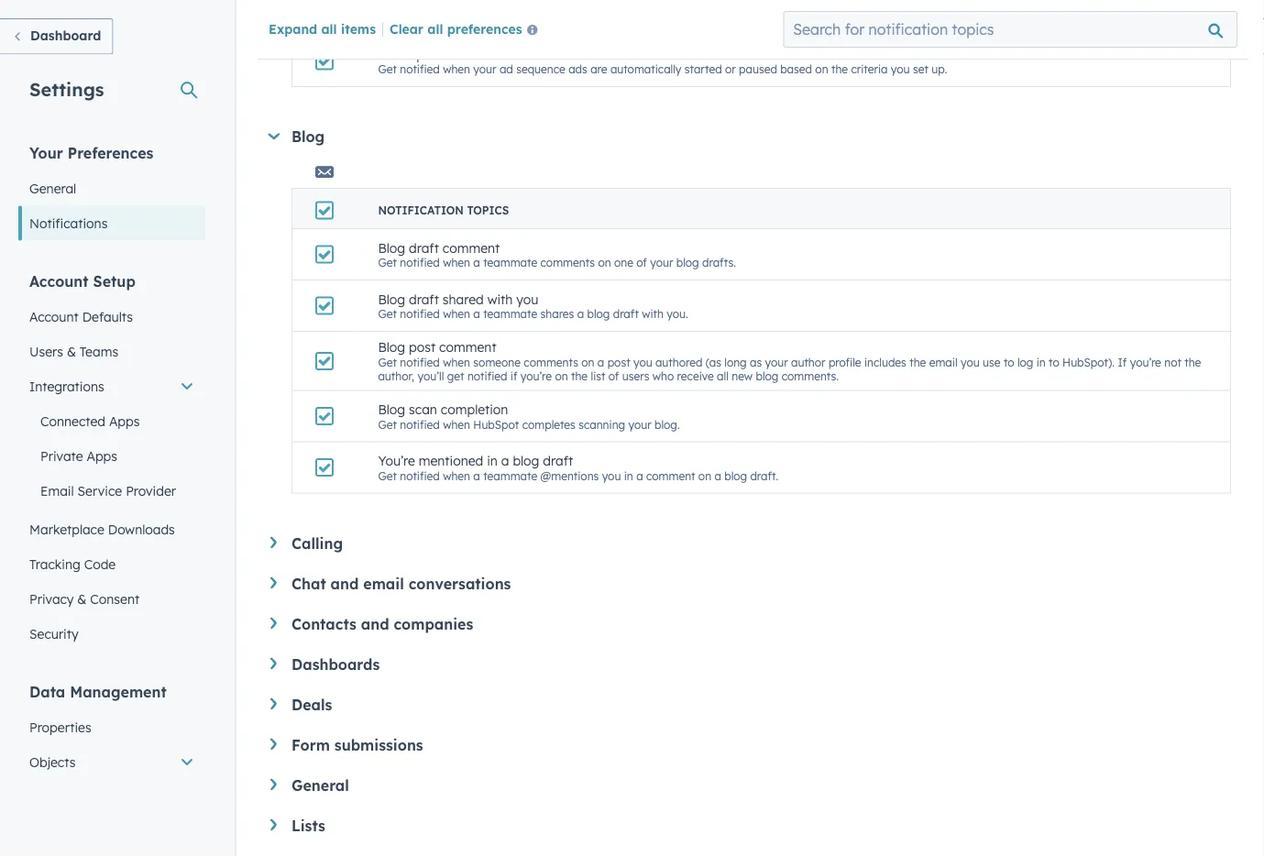 Task type: vqa. For each thing, say whether or not it's contained in the screenshot.
rightmost to
yes



Task type: locate. For each thing, give the bounding box(es) containing it.
set
[[914, 62, 929, 76]]

1 account from the top
[[29, 272, 89, 290]]

teammate inside blog draft comment get notified when a teammate comments on one of your blog drafts.
[[484, 256, 538, 269]]

0 horizontal spatial of
[[609, 369, 620, 383]]

apps down integrations button
[[109, 413, 140, 429]]

blog inside blog scan completion get notified when hubspot completes scanning your blog.
[[378, 402, 406, 418]]

caret image inside lists dropdown button
[[271, 820, 277, 831]]

apps for private apps
[[87, 448, 117, 464]]

account for account defaults
[[29, 309, 79, 325]]

0 vertical spatial topics
[[467, 10, 509, 24]]

on inside blog draft comment get notified when a teammate comments on one of your blog drafts.
[[598, 256, 611, 269]]

1 vertical spatial teammate
[[484, 307, 538, 321]]

you left the use at the top right of page
[[961, 355, 980, 369]]

3 get from the top
[[378, 307, 397, 321]]

your preferences element
[[18, 143, 205, 241]]

security link
[[18, 617, 205, 652]]

&
[[67, 344, 76, 360], [77, 591, 87, 607]]

when right you're
[[443, 469, 471, 483]]

and down chat and email conversations
[[361, 615, 389, 633]]

1 caret image from the top
[[271, 537, 277, 549]]

1 vertical spatial and
[[361, 615, 389, 633]]

on left users
[[582, 355, 595, 369]]

5 get from the top
[[378, 418, 397, 431]]

when up shared
[[443, 256, 471, 269]]

0 horizontal spatial and
[[331, 575, 359, 593]]

0 vertical spatial apps
[[109, 413, 140, 429]]

general inside your preferences element
[[29, 180, 76, 196]]

@mentions
[[541, 469, 599, 483]]

topics up ad
[[467, 10, 509, 24]]

1 vertical spatial &
[[77, 591, 87, 607]]

0 horizontal spatial &
[[67, 344, 76, 360]]

comment up shared
[[443, 240, 500, 256]]

0 vertical spatial teammate
[[484, 256, 538, 269]]

in right 'log'
[[1037, 355, 1046, 369]]

0 vertical spatial general
[[29, 180, 76, 196]]

caret image for contacts and companies
[[271, 618, 277, 630]]

in
[[1037, 355, 1046, 369], [487, 453, 498, 469], [624, 469, 634, 483]]

on right based
[[816, 62, 829, 76]]

blog for blog draft shared with you get notified when a teammate shares a blog draft with you.
[[378, 291, 406, 307]]

a inside blog draft comment get notified when a teammate comments on one of your blog drafts.
[[474, 256, 480, 269]]

with right shared
[[488, 291, 513, 307]]

and right chat
[[331, 575, 359, 593]]

comments inside blog draft comment get notified when a teammate comments on one of your blog drafts.
[[541, 256, 595, 269]]

all left new
[[717, 369, 729, 383]]

apps up service
[[87, 448, 117, 464]]

1 vertical spatial account
[[29, 309, 79, 325]]

management
[[70, 683, 167, 701]]

0 vertical spatial email
[[930, 355, 958, 369]]

security
[[29, 626, 79, 642]]

caret image inside general 'dropdown button'
[[271, 779, 277, 791]]

1 vertical spatial of
[[609, 369, 620, 383]]

1 vertical spatial comment
[[439, 339, 497, 355]]

expand all items button
[[269, 20, 376, 36]]

you're
[[378, 453, 415, 469]]

when up get
[[443, 307, 471, 321]]

5 when from the top
[[443, 418, 471, 431]]

notified
[[400, 62, 440, 76], [400, 256, 440, 269], [400, 307, 440, 321], [400, 355, 440, 369], [468, 369, 508, 383], [400, 418, 440, 431], [400, 469, 440, 483]]

account setup element
[[18, 271, 205, 652]]

blog inside blog draft shared with you get notified when a teammate shares a blog draft with you.
[[378, 291, 406, 307]]

your left ad
[[474, 62, 497, 76]]

3 teammate from the top
[[484, 469, 538, 483]]

all inside button
[[428, 20, 443, 36]]

0 vertical spatial notification topics
[[378, 10, 509, 24]]

caret image for lists
[[271, 820, 277, 831]]

4 get from the top
[[378, 355, 397, 369]]

notification topics up shared
[[378, 204, 509, 217]]

your
[[474, 62, 497, 76], [651, 256, 674, 269], [765, 355, 789, 369], [629, 418, 652, 431]]

notified inside you're mentioned in a blog draft get notified when a teammate @mentions you in a comment on a blog draft.
[[400, 469, 440, 483]]

6 get from the top
[[378, 469, 397, 483]]

sequence right ad
[[517, 62, 566, 76]]

1 horizontal spatial in
[[624, 469, 634, 483]]

you right "@mentions"
[[602, 469, 621, 483]]

when right scan
[[443, 418, 471, 431]]

on
[[816, 62, 829, 76], [598, 256, 611, 269], [582, 355, 595, 369], [555, 369, 568, 383], [699, 469, 712, 483]]

1 horizontal spatial email
[[930, 355, 958, 369]]

blog draft comment get notified when a teammate comments on one of your blog drafts.
[[378, 240, 736, 269]]

chat and email conversations
[[292, 575, 511, 593]]

defaults
[[82, 309, 133, 325]]

service
[[78, 483, 122, 499]]

all inside the blog post comment get notified when someone comments on a post you authored (as long as your author profile includes the email you use to log in to hubspot). if you're not the author, you'll get notified if you're on the list of users who receive all new blog comments.
[[717, 369, 729, 383]]

caret image inside blog dropdown button
[[268, 133, 280, 140]]

blog right shares at the top left of the page
[[588, 307, 610, 321]]

topics up blog draft comment get notified when a teammate comments on one of your blog drafts.
[[467, 204, 509, 217]]

0 horizontal spatial post
[[409, 339, 436, 355]]

0 vertical spatial and
[[331, 575, 359, 593]]

2 horizontal spatial all
[[717, 369, 729, 383]]

when inside blog draft shared with you get notified when a teammate shares a blog draft with you.
[[443, 307, 471, 321]]

get inside you're mentioned in a blog draft get notified when a teammate @mentions you in a comment on a blog draft.
[[378, 469, 397, 483]]

comment for blog post comment
[[439, 339, 497, 355]]

comments right if
[[524, 355, 579, 369]]

1 vertical spatial apps
[[87, 448, 117, 464]]

chat
[[292, 575, 326, 593]]

email left the use at the top right of page
[[930, 355, 958, 369]]

post right list
[[608, 355, 631, 369]]

a
[[474, 256, 480, 269], [474, 307, 480, 321], [578, 307, 584, 321], [598, 355, 605, 369], [502, 453, 510, 469], [474, 469, 480, 483], [637, 469, 644, 483], [715, 469, 722, 483]]

1 vertical spatial notification
[[378, 204, 464, 217]]

hubspot
[[474, 418, 519, 431]]

2 vertical spatial caret image
[[271, 739, 277, 751]]

1 notification topics from the top
[[378, 10, 509, 24]]

in down 'scanning'
[[624, 469, 634, 483]]

caret image inside contacts and companies dropdown button
[[271, 618, 277, 630]]

0 horizontal spatial with
[[488, 291, 513, 307]]

in down hubspot
[[487, 453, 498, 469]]

blog inside blog draft shared with you get notified when a teammate shares a blog draft with you.
[[588, 307, 610, 321]]

6 when from the top
[[443, 469, 471, 483]]

post up you'll
[[409, 339, 436, 355]]

of right list
[[609, 369, 620, 383]]

all left items
[[321, 20, 337, 36]]

of right one
[[637, 256, 647, 269]]

integrations
[[29, 378, 104, 394]]

expand all items
[[269, 20, 376, 36]]

preferences
[[68, 144, 154, 162]]

1 vertical spatial topics
[[467, 204, 509, 217]]

3 when from the top
[[443, 307, 471, 321]]

notification topics up ad
[[378, 10, 509, 24]]

caret image inside 'chat and email conversations' dropdown button
[[271, 577, 277, 589]]

draft
[[409, 240, 439, 256], [409, 291, 439, 307], [613, 307, 639, 321], [543, 453, 573, 469]]

0 vertical spatial notification
[[378, 10, 464, 24]]

the
[[832, 62, 849, 76], [910, 355, 927, 369], [1185, 355, 1202, 369], [571, 369, 588, 383]]

marketplace
[[29, 521, 104, 538]]

your
[[29, 144, 63, 162]]

provider
[[126, 483, 176, 499]]

objects button
[[18, 745, 205, 780]]

4 caret image from the top
[[271, 698, 277, 710]]

account for account setup
[[29, 272, 89, 290]]

0 vertical spatial of
[[637, 256, 647, 269]]

as
[[750, 355, 762, 369]]

& for privacy
[[77, 591, 87, 607]]

comment up get
[[439, 339, 497, 355]]

downloads
[[108, 521, 175, 538]]

your right one
[[651, 256, 674, 269]]

completion
[[441, 402, 509, 418]]

privacy & consent link
[[18, 582, 205, 617]]

comment inside blog draft comment get notified when a teammate comments on one of your blog drafts.
[[443, 240, 500, 256]]

1 when from the top
[[443, 62, 471, 76]]

all right "clear"
[[428, 20, 443, 36]]

general down your
[[29, 180, 76, 196]]

post
[[409, 339, 436, 355], [608, 355, 631, 369]]

when left someone
[[443, 355, 471, 369]]

2 when from the top
[[443, 256, 471, 269]]

to left 'log'
[[1004, 355, 1015, 369]]

comments inside the blog post comment get notified when someone comments on a post you authored (as long as your author profile includes the email you use to log in to hubspot). if you're not the author, you'll get notified if you're on the list of users who receive all new blog comments.
[[524, 355, 579, 369]]

1 horizontal spatial of
[[637, 256, 647, 269]]

& right privacy
[[77, 591, 87, 607]]

2 horizontal spatial in
[[1037, 355, 1046, 369]]

& right "users"
[[67, 344, 76, 360]]

marketplace downloads
[[29, 521, 175, 538]]

Search for notification topics search field
[[784, 11, 1238, 48]]

apps
[[109, 413, 140, 429], [87, 448, 117, 464]]

4 when from the top
[[443, 355, 471, 369]]

of
[[637, 256, 647, 269], [609, 369, 620, 383]]

private apps
[[40, 448, 117, 464]]

use
[[983, 355, 1001, 369]]

when down clear all preferences button
[[443, 62, 471, 76]]

blog for blog scan completion get notified when hubspot completes scanning your blog.
[[378, 402, 406, 418]]

account setup
[[29, 272, 136, 290]]

1 vertical spatial email
[[363, 575, 404, 593]]

caret image inside the dashboards dropdown button
[[271, 658, 277, 670]]

of inside the blog post comment get notified when someone comments on a post you authored (as long as your author profile includes the email you use to log in to hubspot). if you're not the author, you'll get notified if you're on the list of users who receive all new blog comments.
[[609, 369, 620, 383]]

teammate up blog draft shared with you get notified when a teammate shares a blog draft with you.
[[484, 256, 538, 269]]

2 teammate from the top
[[484, 307, 538, 321]]

(as
[[706, 355, 722, 369]]

teammate left shares at the top left of the page
[[484, 307, 538, 321]]

0 horizontal spatial you're
[[521, 369, 552, 383]]

notified inside blog draft shared with you get notified when a teammate shares a blog draft with you.
[[400, 307, 440, 321]]

0 horizontal spatial general
[[29, 180, 76, 196]]

you left shares at the top left of the page
[[517, 291, 539, 307]]

you
[[891, 62, 910, 76], [517, 291, 539, 307], [634, 355, 653, 369], [961, 355, 980, 369], [602, 469, 621, 483]]

notification
[[378, 10, 464, 24], [378, 204, 464, 217]]

email inside the blog post comment get notified when someone comments on a post you authored (as long as your author profile includes the email you use to log in to hubspot). if you're not the author, you'll get notified if you're on the list of users who receive all new blog comments.
[[930, 355, 958, 369]]

teammate down hubspot
[[484, 469, 538, 483]]

caret image for blog
[[268, 133, 280, 140]]

0 horizontal spatial all
[[321, 20, 337, 36]]

notifications
[[29, 215, 108, 231]]

consent
[[90, 591, 140, 607]]

1 horizontal spatial to
[[1049, 355, 1060, 369]]

on left the draft.
[[699, 469, 712, 483]]

general down form
[[292, 776, 349, 795]]

0 vertical spatial &
[[67, 344, 76, 360]]

caret image
[[271, 537, 277, 549], [271, 618, 277, 630], [271, 658, 277, 670], [271, 698, 277, 710], [271, 779, 277, 791], [271, 820, 277, 831]]

6 caret image from the top
[[271, 820, 277, 831]]

setup
[[93, 272, 136, 290]]

the inside ad sequence get notified when your ad sequence ads are automatically started or paused based on the criteria you set up.
[[832, 62, 849, 76]]

1 horizontal spatial &
[[77, 591, 87, 607]]

caret image inside deals dropdown button
[[271, 698, 277, 710]]

in inside the blog post comment get notified when someone comments on a post you authored (as long as your author profile includes the email you use to log in to hubspot). if you're not the author, you'll get notified if you're on the list of users who receive all new blog comments.
[[1037, 355, 1046, 369]]

email up 'contacts and companies'
[[363, 575, 404, 593]]

caret image inside calling dropdown button
[[271, 537, 277, 549]]

2 notification from the top
[[378, 204, 464, 217]]

if
[[1119, 355, 1128, 369]]

2 get from the top
[[378, 256, 397, 269]]

1 horizontal spatial and
[[361, 615, 389, 633]]

your left blog.
[[629, 418, 652, 431]]

and for contacts
[[361, 615, 389, 633]]

users
[[29, 344, 63, 360]]

connected apps link
[[18, 404, 205, 439]]

sequence down "clear"
[[398, 46, 456, 62]]

account up account defaults
[[29, 272, 89, 290]]

objects
[[29, 754, 76, 771]]

your inside ad sequence get notified when your ad sequence ads are automatically started or paused based on the criteria you set up.
[[474, 62, 497, 76]]

all for clear
[[428, 20, 443, 36]]

1 horizontal spatial post
[[608, 355, 631, 369]]

the left criteria
[[832, 62, 849, 76]]

1 vertical spatial comments
[[524, 355, 579, 369]]

1 horizontal spatial general
[[292, 776, 349, 795]]

you inside blog draft shared with you get notified when a teammate shares a blog draft with you.
[[517, 291, 539, 307]]

1 teammate from the top
[[484, 256, 538, 269]]

or
[[726, 62, 736, 76]]

2 caret image from the top
[[271, 618, 277, 630]]

caret image
[[268, 133, 280, 140], [271, 577, 277, 589], [271, 739, 277, 751]]

2 account from the top
[[29, 309, 79, 325]]

the right not
[[1185, 355, 1202, 369]]

sequence
[[398, 46, 456, 62], [517, 62, 566, 76]]

1 vertical spatial caret image
[[271, 577, 277, 589]]

2 vertical spatial comment
[[647, 469, 696, 483]]

calling button
[[271, 534, 1232, 553]]

data management element
[[18, 682, 205, 857]]

with
[[488, 291, 513, 307], [642, 307, 664, 321]]

comments up shares at the top left of the page
[[541, 256, 595, 269]]

blog inside blog draft comment get notified when a teammate comments on one of your blog drafts.
[[378, 240, 406, 256]]

scan
[[409, 402, 437, 418]]

users & teams link
[[18, 334, 205, 369]]

0 horizontal spatial email
[[363, 575, 404, 593]]

account up "users"
[[29, 309, 79, 325]]

1 notification from the top
[[378, 10, 464, 24]]

caret image for form submissions
[[271, 739, 277, 751]]

comment down blog.
[[647, 469, 696, 483]]

caret image inside form submissions dropdown button
[[271, 739, 277, 751]]

caret image for general
[[271, 779, 277, 791]]

on left one
[[598, 256, 611, 269]]

to
[[1004, 355, 1015, 369], [1049, 355, 1060, 369]]

blog inside the blog post comment get notified when someone comments on a post you authored (as long as your author profile includes the email you use to log in to hubspot). if you're not the author, you'll get notified if you're on the list of users who receive all new blog comments.
[[378, 339, 406, 355]]

3 caret image from the top
[[271, 658, 277, 670]]

ad
[[500, 62, 514, 76]]

1 vertical spatial notification topics
[[378, 204, 509, 217]]

1 horizontal spatial you're
[[1131, 355, 1162, 369]]

account defaults
[[29, 309, 133, 325]]

tracking code
[[29, 556, 116, 572]]

blog post comment get notified when someone comments on a post you authored (as long as your author profile includes the email you use to log in to hubspot). if you're not the author, you'll get notified if you're on the list of users who receive all new blog comments.
[[378, 339, 1202, 383]]

0 horizontal spatial to
[[1004, 355, 1015, 369]]

5 caret image from the top
[[271, 779, 277, 791]]

tracking
[[29, 556, 81, 572]]

you.
[[667, 307, 689, 321]]

1 horizontal spatial all
[[428, 20, 443, 36]]

1 get from the top
[[378, 62, 397, 76]]

dashboard link
[[0, 18, 113, 55]]

comment inside the blog post comment get notified when someone comments on a post you authored (as long as your author profile includes the email you use to log in to hubspot). if you're not the author, you'll get notified if you're on the list of users who receive all new blog comments.
[[439, 339, 497, 355]]

0 vertical spatial comment
[[443, 240, 500, 256]]

2 to from the left
[[1049, 355, 1060, 369]]

account defaults link
[[18, 299, 205, 334]]

0 vertical spatial caret image
[[268, 133, 280, 140]]

2 topics from the top
[[467, 204, 509, 217]]

notification topics
[[378, 10, 509, 24], [378, 204, 509, 217]]

you inside you're mentioned in a blog draft get notified when a teammate @mentions you in a comment on a blog draft.
[[602, 469, 621, 483]]

your inside blog scan completion get notified when hubspot completes scanning your blog.
[[629, 418, 652, 431]]

comment for blog draft comment
[[443, 240, 500, 256]]

0 vertical spatial comments
[[541, 256, 595, 269]]

blog down completes
[[513, 453, 540, 469]]

who
[[653, 369, 674, 383]]

blog right new
[[756, 369, 779, 383]]

you left set
[[891, 62, 910, 76]]

your right as
[[765, 355, 789, 369]]

you inside ad sequence get notified when your ad sequence ads are automatically started or paused based on the criteria you set up.
[[891, 62, 910, 76]]

with left you.
[[642, 307, 664, 321]]

2 vertical spatial teammate
[[484, 469, 538, 483]]

get
[[378, 62, 397, 76], [378, 256, 397, 269], [378, 307, 397, 321], [378, 355, 397, 369], [378, 418, 397, 431], [378, 469, 397, 483]]

blog left drafts. on the top right of page
[[677, 256, 700, 269]]

to right 'log'
[[1049, 355, 1060, 369]]

0 vertical spatial account
[[29, 272, 89, 290]]

when
[[443, 62, 471, 76], [443, 256, 471, 269], [443, 307, 471, 321], [443, 355, 471, 369], [443, 418, 471, 431], [443, 469, 471, 483]]



Task type: describe. For each thing, give the bounding box(es) containing it.
draft inside blog draft comment get notified when a teammate comments on one of your blog drafts.
[[409, 240, 439, 256]]

caret image for calling
[[271, 537, 277, 549]]

dashboards button
[[271, 655, 1232, 674]]

get inside ad sequence get notified when your ad sequence ads are automatically started or paused based on the criteria you set up.
[[378, 62, 397, 76]]

started
[[685, 62, 722, 76]]

drafts.
[[703, 256, 736, 269]]

contacts and companies
[[292, 615, 474, 633]]

get inside blog scan completion get notified when hubspot completes scanning your blog.
[[378, 418, 397, 431]]

shared
[[443, 291, 484, 307]]

calling
[[292, 534, 343, 553]]

criteria
[[852, 62, 888, 76]]

blog left the draft.
[[725, 469, 748, 483]]

on inside ad sequence get notified when your ad sequence ads are automatically started or paused based on the criteria you set up.
[[816, 62, 829, 76]]

deals
[[292, 696, 332, 714]]

blog for blog draft comment get notified when a teammate comments on one of your blog drafts.
[[378, 240, 406, 256]]

someone
[[474, 355, 521, 369]]

caret image for dashboards
[[271, 658, 277, 670]]

properties
[[29, 720, 91, 736]]

not
[[1165, 355, 1182, 369]]

get inside the blog post comment get notified when someone comments on a post you authored (as long as your author profile includes the email you use to log in to hubspot). if you're not the author, you'll get notified if you're on the list of users who receive all new blog comments.
[[378, 355, 397, 369]]

lists
[[292, 817, 326, 835]]

comment inside you're mentioned in a blog draft get notified when a teammate @mentions you in a comment on a blog draft.
[[647, 469, 696, 483]]

privacy
[[29, 591, 74, 607]]

1 topics from the top
[[467, 10, 509, 24]]

blog inside the blog post comment get notified when someone comments on a post you authored (as long as your author profile includes the email you use to log in to hubspot). if you're not the author, you'll get notified if you're on the list of users who receive all new blog comments.
[[756, 369, 779, 383]]

blog draft shared with you get notified when a teammate shares a blog draft with you.
[[378, 291, 689, 321]]

long
[[725, 355, 747, 369]]

2 notification topics from the top
[[378, 204, 509, 217]]

receive
[[678, 369, 714, 383]]

your inside blog draft comment get notified when a teammate comments on one of your blog drafts.
[[651, 256, 674, 269]]

and for chat
[[331, 575, 359, 593]]

draft inside you're mentioned in a blog draft get notified when a teammate @mentions you in a comment on a blog draft.
[[543, 453, 573, 469]]

of inside blog draft comment get notified when a teammate comments on one of your blog drafts.
[[637, 256, 647, 269]]

when inside ad sequence get notified when your ad sequence ads are automatically started or paused based on the criteria you set up.
[[443, 62, 471, 76]]

preferences
[[447, 20, 523, 36]]

deals button
[[271, 696, 1232, 714]]

data management
[[29, 683, 167, 701]]

notified inside ad sequence get notified when your ad sequence ads are automatically started or paused based on the criteria you set up.
[[400, 62, 440, 76]]

apps for connected apps
[[109, 413, 140, 429]]

get inside blog draft shared with you get notified when a teammate shares a blog draft with you.
[[378, 307, 397, 321]]

blog.
[[655, 418, 680, 431]]

privacy & consent
[[29, 591, 140, 607]]

contacts
[[292, 615, 357, 633]]

hubspot).
[[1063, 355, 1115, 369]]

1 horizontal spatial sequence
[[517, 62, 566, 76]]

when inside the blog post comment get notified when someone comments on a post you authored (as long as your author profile includes the email you use to log in to hubspot). if you're not the author, you'll get notified if you're on the list of users who receive all new blog comments.
[[443, 355, 471, 369]]

the right the includes
[[910, 355, 927, 369]]

1 vertical spatial general
[[292, 776, 349, 795]]

form submissions
[[292, 736, 423, 754]]

contacts and companies button
[[271, 615, 1232, 633]]

& for users
[[67, 344, 76, 360]]

1 horizontal spatial with
[[642, 307, 664, 321]]

tracking code link
[[18, 547, 205, 582]]

integrations button
[[18, 369, 205, 404]]

get
[[447, 369, 465, 383]]

connected
[[40, 413, 105, 429]]

items
[[341, 20, 376, 36]]

profile
[[829, 355, 862, 369]]

caret image for chat and email conversations
[[271, 577, 277, 589]]

private
[[40, 448, 83, 464]]

dashboards
[[292, 655, 380, 674]]

1 to from the left
[[1004, 355, 1015, 369]]

on inside you're mentioned in a blog draft get notified when a teammate @mentions you in a comment on a blog draft.
[[699, 469, 712, 483]]

general link
[[18, 171, 205, 206]]

companies
[[394, 615, 474, 633]]

teammate inside blog draft shared with you get notified when a teammate shares a blog draft with you.
[[484, 307, 538, 321]]

caret image for deals
[[271, 698, 277, 710]]

dashboard
[[30, 28, 101, 44]]

ad sequence get notified when your ad sequence ads are automatically started or paused based on the criteria you set up.
[[378, 46, 948, 76]]

clear all preferences
[[390, 20, 523, 36]]

if
[[511, 369, 518, 383]]

settings
[[29, 78, 104, 100]]

list
[[591, 369, 606, 383]]

author,
[[378, 369, 415, 383]]

general button
[[271, 776, 1232, 795]]

blog for blog post comment get notified when someone comments on a post you authored (as long as your author profile includes the email you use to log in to hubspot). if you're not the author, you'll get notified if you're on the list of users who receive all new blog comments.
[[378, 339, 406, 355]]

0 horizontal spatial sequence
[[398, 46, 456, 62]]

completes
[[523, 418, 576, 431]]

blog scan completion get notified when hubspot completes scanning your blog.
[[378, 402, 680, 431]]

author
[[792, 355, 826, 369]]

blog inside blog draft comment get notified when a teammate comments on one of your blog drafts.
[[677, 256, 700, 269]]

ads
[[569, 62, 588, 76]]

users
[[623, 369, 650, 383]]

shares
[[541, 307, 575, 321]]

on left list
[[555, 369, 568, 383]]

when inside you're mentioned in a blog draft get notified when a teammate @mentions you in a comment on a blog draft.
[[443, 469, 471, 483]]

form
[[292, 736, 330, 754]]

private apps link
[[18, 439, 205, 474]]

one
[[615, 256, 634, 269]]

clear
[[390, 20, 424, 36]]

you're mentioned in a blog draft get notified when a teammate @mentions you in a comment on a blog draft.
[[378, 453, 779, 483]]

automatically
[[611, 62, 682, 76]]

conversations
[[409, 575, 511, 593]]

mentioned
[[419, 453, 484, 469]]

properties link
[[18, 710, 205, 745]]

teams
[[80, 344, 118, 360]]

the left list
[[571, 369, 588, 383]]

blog for blog
[[292, 127, 325, 146]]

lists button
[[271, 817, 1232, 835]]

scanning
[[579, 418, 626, 431]]

0 horizontal spatial in
[[487, 453, 498, 469]]

you'll
[[418, 369, 444, 383]]

notified inside blog scan completion get notified when hubspot completes scanning your blog.
[[400, 418, 440, 431]]

code
[[84, 556, 116, 572]]

email service provider link
[[18, 474, 205, 509]]

paused
[[739, 62, 778, 76]]

all for expand
[[321, 20, 337, 36]]

new
[[732, 369, 753, 383]]

your inside the blog post comment get notified when someone comments on a post you authored (as long as your author profile includes the email you use to log in to hubspot). if you're not the author, you'll get notified if you're on the list of users who receive all new blog comments.
[[765, 355, 789, 369]]

marketplace downloads link
[[18, 512, 205, 547]]

log
[[1018, 355, 1034, 369]]

you left who
[[634, 355, 653, 369]]

notified inside blog draft comment get notified when a teammate comments on one of your blog drafts.
[[400, 256, 440, 269]]

get inside blog draft comment get notified when a teammate comments on one of your blog drafts.
[[378, 256, 397, 269]]

email
[[40, 483, 74, 499]]

includes
[[865, 355, 907, 369]]

authored
[[656, 355, 703, 369]]

when inside blog draft comment get notified when a teammate comments on one of your blog drafts.
[[443, 256, 471, 269]]

submissions
[[335, 736, 423, 754]]

a inside the blog post comment get notified when someone comments on a post you authored (as long as your author profile includes the email you use to log in to hubspot). if you're not the author, you'll get notified if you're on the list of users who receive all new blog comments.
[[598, 355, 605, 369]]

when inside blog scan completion get notified when hubspot completes scanning your blog.
[[443, 418, 471, 431]]

teammate inside you're mentioned in a blog draft get notified when a teammate @mentions you in a comment on a blog draft.
[[484, 469, 538, 483]]

your preferences
[[29, 144, 154, 162]]

email service provider
[[40, 483, 176, 499]]



